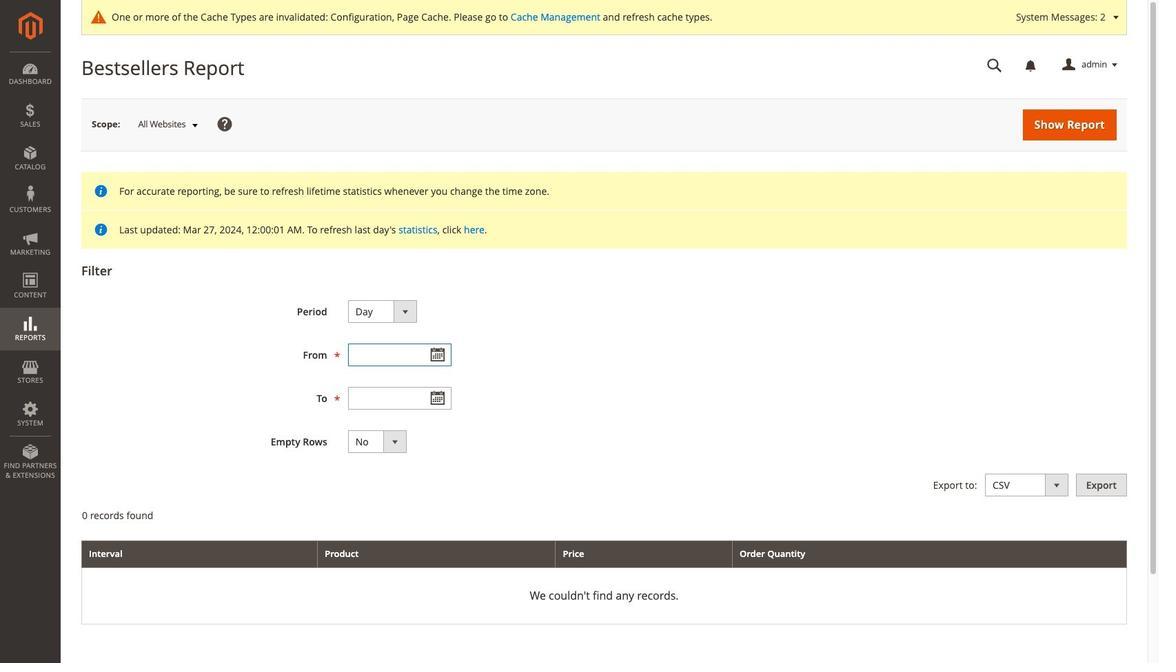Task type: vqa. For each thing, say whether or not it's contained in the screenshot.
'Magento Admin Panel' 'IMAGE'
yes



Task type: describe. For each thing, give the bounding box(es) containing it.
magento admin panel image
[[18, 12, 42, 40]]



Task type: locate. For each thing, give the bounding box(es) containing it.
None text field
[[348, 344, 451, 367]]

menu bar
[[0, 52, 61, 488]]

None text field
[[348, 387, 451, 410]]



